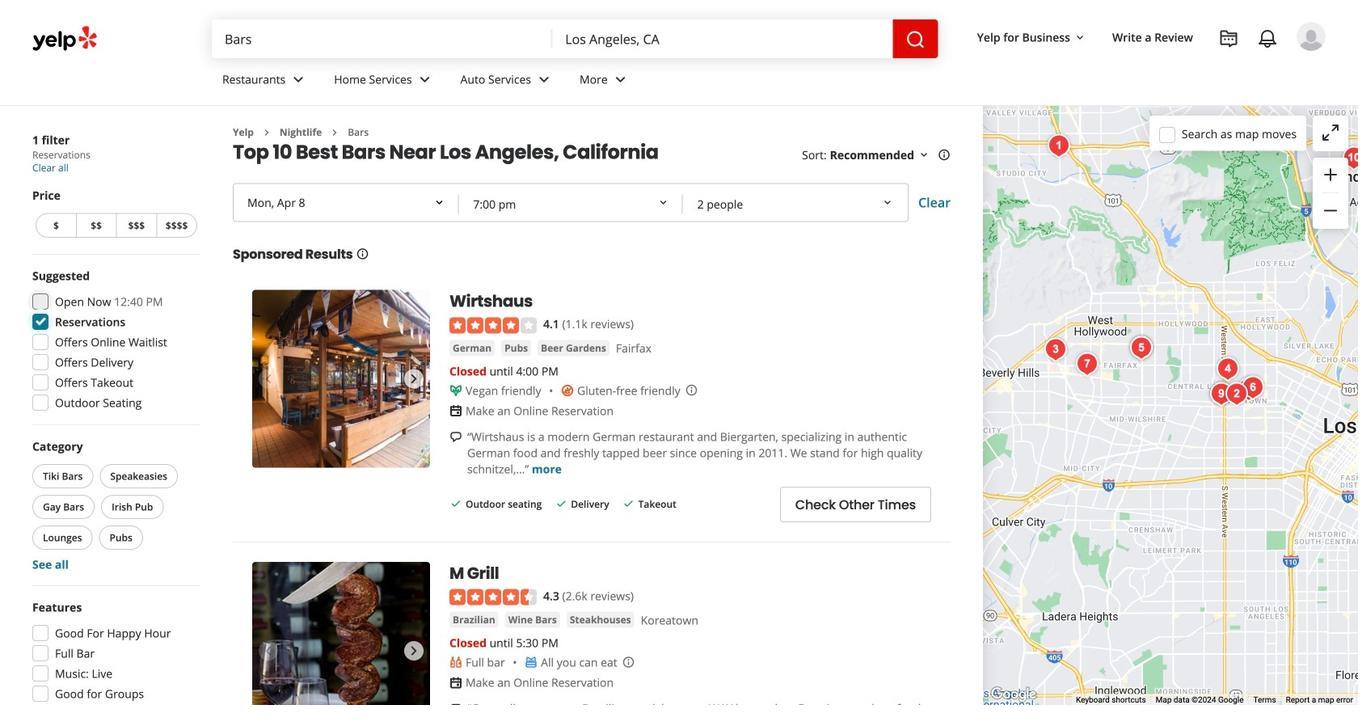 Task type: locate. For each thing, give the bounding box(es) containing it.
the rendition room image
[[1043, 130, 1076, 162]]

1 horizontal spatial 16 chevron right v2 image
[[328, 126, 341, 139]]

0 vertical spatial 16 info v2 image
[[938, 149, 951, 162]]

0 horizontal spatial 24 chevron down v2 image
[[289, 70, 308, 89]]

1 16 speech v2 image from the top
[[450, 431, 463, 444]]

0 vertical spatial 16 chevron down v2 image
[[1074, 31, 1087, 44]]

16 speech v2 image
[[450, 431, 463, 444], [450, 703, 463, 705]]

group
[[1313, 158, 1349, 229], [32, 187, 201, 241], [27, 268, 201, 416], [29, 438, 201, 573], [27, 599, 201, 705]]

none field address, neighborhood, city, state or zip
[[553, 19, 893, 58]]

0 vertical spatial slideshow element
[[252, 290, 430, 468]]

0 horizontal spatial 16 info v2 image
[[356, 247, 369, 260]]

user actions element
[[964, 20, 1349, 120]]

wirtshaus image
[[252, 290, 430, 468], [1126, 332, 1158, 364]]

0 horizontal spatial 16 chevron right v2 image
[[260, 126, 273, 139]]

1 horizontal spatial 16 checkmark v2 image
[[555, 497, 568, 510]]

16 speech v2 image down 16 reservation v2 icon
[[450, 703, 463, 705]]

m grill image
[[1206, 378, 1238, 410]]

16 speech v2 image down 16 reservation v2 image
[[450, 431, 463, 444]]

None field
[[212, 19, 553, 58], [553, 19, 893, 58]]

2 horizontal spatial 24 chevron down v2 image
[[611, 70, 631, 89]]

1 horizontal spatial wirtshaus image
[[1126, 332, 1158, 364]]

0 vertical spatial 16 speech v2 image
[[450, 431, 463, 444]]

next image
[[404, 369, 424, 388]]

info icon image
[[686, 384, 698, 397], [686, 384, 698, 397], [622, 656, 635, 669], [622, 656, 635, 669]]

Time field
[[460, 186, 681, 222]]

m grill image
[[1206, 378, 1238, 410], [252, 562, 430, 705]]

1 horizontal spatial 24 chevron down v2 image
[[415, 70, 435, 89]]

2 16 checkmark v2 image from the left
[[555, 497, 568, 510]]

slideshow element
[[252, 290, 430, 468], [252, 562, 430, 705]]

16 chevron right v2 image
[[260, 126, 273, 139], [328, 126, 341, 139]]

google image
[[987, 684, 1041, 705]]

24 chevron down v2 image
[[289, 70, 308, 89], [415, 70, 435, 89], [611, 70, 631, 89]]

0 horizontal spatial 16 chevron down v2 image
[[918, 149, 931, 162]]

map region
[[983, 106, 1359, 705]]

escala image
[[1237, 372, 1270, 404]]

next image
[[404, 641, 424, 661]]

2 slideshow element from the top
[[252, 562, 430, 705]]

notifications image
[[1258, 29, 1278, 49]]

0 vertical spatial m grill image
[[1206, 378, 1238, 410]]

16 full bar v2 image
[[450, 656, 463, 669]]

granville image
[[1040, 334, 1072, 366]]

16 checkmark v2 image
[[622, 497, 635, 510]]

1 24 chevron down v2 image from the left
[[289, 70, 308, 89]]

1 16 checkmark v2 image from the left
[[450, 497, 463, 510]]

1 horizontal spatial 16 chevron down v2 image
[[1074, 31, 1087, 44]]

16 chevron down v2 image
[[1074, 31, 1087, 44], [918, 149, 931, 162]]

1 vertical spatial slideshow element
[[252, 562, 430, 705]]

1 vertical spatial m grill image
[[252, 562, 430, 705]]

anju house image
[[1212, 353, 1245, 385]]

juliana los angeles image
[[1233, 373, 1266, 406]]

1 slideshow element from the top
[[252, 290, 430, 468]]

2 none field from the left
[[553, 19, 893, 58]]

1 none field from the left
[[212, 19, 553, 58]]

slideshow element for 16 vegan v2 image
[[252, 290, 430, 468]]

greg r. image
[[1297, 22, 1326, 51]]

address, neighborhood, city, state or zip search field
[[553, 19, 893, 58]]

2 24 chevron down v2 image from the left
[[415, 70, 435, 89]]

0 horizontal spatial 16 checkmark v2 image
[[450, 497, 463, 510]]

expand map image
[[1321, 123, 1341, 142]]

16 info v2 image
[[938, 149, 951, 162], [356, 247, 369, 260]]

previous image
[[259, 641, 278, 661]]

None search field
[[212, 19, 939, 58]]

none field things to do, nail salons, plumbers
[[212, 19, 553, 58]]

16 checkmark v2 image
[[450, 497, 463, 510], [555, 497, 568, 510]]

16 reservation v2 image
[[450, 404, 463, 417]]

1 vertical spatial 16 info v2 image
[[356, 247, 369, 260]]

1 vertical spatial 16 speech v2 image
[[450, 703, 463, 705]]

search image
[[906, 30, 926, 49]]

1 vertical spatial 16 chevron down v2 image
[[918, 149, 931, 162]]

2 16 speech v2 image from the top
[[450, 703, 463, 705]]

0 horizontal spatial m grill image
[[252, 562, 430, 705]]

16 chevron down v2 image inside 'user actions' element
[[1074, 31, 1087, 44]]



Task type: vqa. For each thing, say whether or not it's contained in the screenshot.
the right 16 verified v2 image
no



Task type: describe. For each thing, give the bounding box(es) containing it.
seoul salon restaurant & bar image
[[1221, 378, 1253, 410]]

16 all you can eat v2 image
[[525, 656, 538, 669]]

business categories element
[[209, 58, 1326, 105]]

1 16 chevron right v2 image from the left
[[260, 126, 273, 139]]

el carmen image
[[1072, 348, 1104, 380]]

16 gluten free v2 image
[[561, 384, 574, 397]]

4.3 star rating image
[[450, 589, 537, 605]]

2 16 chevron right v2 image from the left
[[328, 126, 341, 139]]

24 chevron down v2 image
[[535, 70, 554, 89]]

16 speech v2 image for 16 reservation v2 icon
[[450, 703, 463, 705]]

Cover field
[[685, 186, 906, 222]]

1 horizontal spatial m grill image
[[1206, 378, 1238, 410]]

the oak and vine image
[[1338, 142, 1359, 174]]

wirtshaus image
[[1126, 332, 1158, 364]]

0 horizontal spatial wirtshaus image
[[252, 290, 430, 468]]

16 reservation v2 image
[[450, 676, 463, 689]]

zoom out image
[[1321, 201, 1341, 220]]

3 24 chevron down v2 image from the left
[[611, 70, 631, 89]]

16 speech v2 image for 16 reservation v2 image
[[450, 431, 463, 444]]

previous image
[[259, 369, 278, 388]]

Select a date text field
[[235, 185, 459, 220]]

projects image
[[1219, 29, 1239, 49]]

things to do, nail salons, plumbers search field
[[212, 19, 553, 58]]

slideshow element for 16 full bar v2 icon on the left of the page
[[252, 562, 430, 705]]

1 horizontal spatial 16 info v2 image
[[938, 149, 951, 162]]

4.1 star rating image
[[450, 317, 537, 333]]

zoom in image
[[1321, 165, 1341, 184]]

16 vegan v2 image
[[450, 384, 463, 397]]



